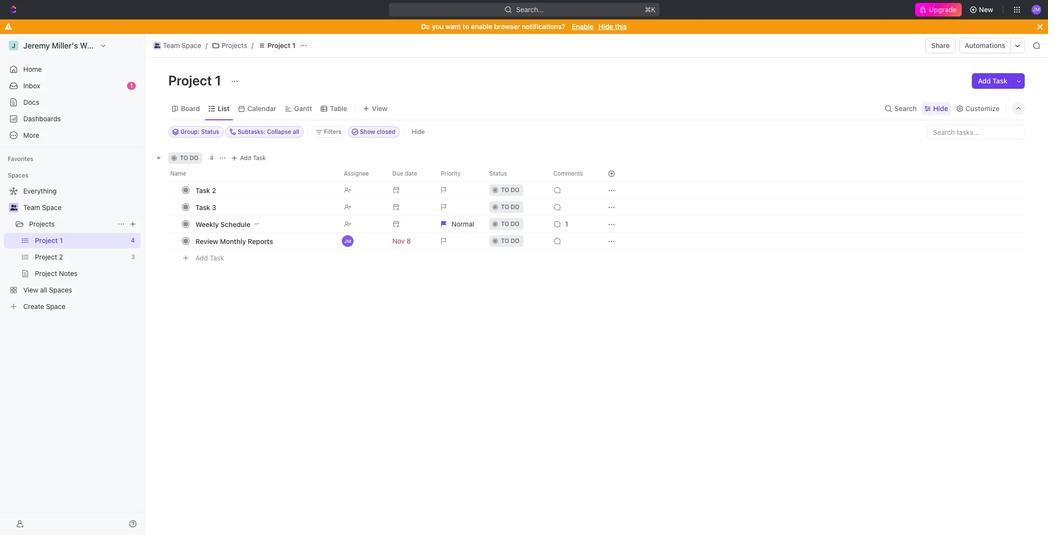 Task type: locate. For each thing, give the bounding box(es) containing it.
to for ‎task 2 link
[[501, 186, 510, 194]]

assignee
[[344, 170, 369, 177]]

2 for ‎task 2
[[212, 186, 216, 194]]

space right user group icon
[[182, 41, 201, 50]]

project notes link
[[35, 266, 139, 282]]

add task button up the name dropdown button
[[229, 152, 270, 164]]

/
[[206, 41, 208, 50], [252, 41, 254, 50]]

1 horizontal spatial status
[[490, 170, 507, 177]]

task 3 link
[[193, 200, 336, 214]]

team right user group image
[[23, 203, 40, 212]]

customize
[[966, 104, 1000, 112]]

team space right user group icon
[[163, 41, 201, 50]]

1 horizontal spatial hide
[[599, 22, 614, 31]]

1 vertical spatial projects link
[[29, 216, 114, 232]]

jeremy miller's workspace
[[23, 41, 120, 50]]

2 vertical spatial hide
[[412, 128, 425, 135]]

0 vertical spatial team space link
[[151, 40, 204, 51]]

do
[[422, 22, 431, 31]]

1 horizontal spatial team space link
[[151, 40, 204, 51]]

spaces down favorites button on the top of the page
[[8, 172, 28, 179]]

project inside project 2 "link"
[[35, 253, 57, 261]]

docs
[[23, 98, 39, 106]]

project inside project notes link
[[35, 269, 57, 278]]

team space link
[[151, 40, 204, 51], [23, 200, 139, 216]]

2 / from the left
[[252, 41, 254, 50]]

0 horizontal spatial all
[[40, 286, 47, 294]]

0 horizontal spatial jm button
[[338, 233, 387, 250]]

tree containing everything
[[4, 183, 141, 315]]

0 vertical spatial all
[[293, 128, 300, 135]]

status right group:
[[201, 128, 219, 135]]

0 horizontal spatial status
[[201, 128, 219, 135]]

0 vertical spatial projects link
[[210, 40, 250, 51]]

0 horizontal spatial projects
[[29, 220, 55, 228]]

filters button
[[312, 126, 346, 138]]

project
[[268, 41, 291, 50], [168, 72, 212, 88], [35, 236, 58, 245], [35, 253, 57, 261], [35, 269, 57, 278]]

1 button
[[548, 216, 597, 233]]

2 right ‎task
[[212, 186, 216, 194]]

automations button
[[961, 38, 1011, 53]]

0 vertical spatial project 1 link
[[256, 40, 298, 51]]

1 vertical spatial projects
[[29, 220, 55, 228]]

add task for the rightmost add task button
[[979, 77, 1008, 85]]

2 inside "link"
[[59, 253, 63, 261]]

1 vertical spatial spaces
[[49, 286, 72, 294]]

calendar link
[[246, 102, 277, 115]]

status right "priority" dropdown button
[[490, 170, 507, 177]]

4 inside tree
[[131, 237, 135, 244]]

1 horizontal spatial projects link
[[210, 40, 250, 51]]

1 vertical spatial team space link
[[23, 200, 139, 216]]

0 vertical spatial 4
[[210, 154, 214, 162]]

1 horizontal spatial 3
[[212, 203, 216, 211]]

team
[[163, 41, 180, 50], [23, 203, 40, 212]]

0 vertical spatial status
[[201, 128, 219, 135]]

view inside view button
[[372, 104, 388, 112]]

spaces down project notes
[[49, 286, 72, 294]]

0 horizontal spatial projects link
[[29, 216, 114, 232]]

1 horizontal spatial projects
[[222, 41, 247, 50]]

project 1 link
[[256, 40, 298, 51], [35, 233, 127, 249]]

do for review monthly reports
[[511, 237, 520, 245]]

favorites button
[[4, 153, 37, 165]]

0 vertical spatial spaces
[[8, 172, 28, 179]]

enable
[[471, 22, 493, 31]]

1 vertical spatial all
[[40, 286, 47, 294]]

1 vertical spatial jm button
[[338, 233, 387, 250]]

automations
[[966, 41, 1006, 50]]

1 horizontal spatial all
[[293, 128, 300, 135]]

0 vertical spatial view
[[372, 104, 388, 112]]

1 vertical spatial hide
[[934, 104, 949, 112]]

task
[[993, 77, 1008, 85], [253, 154, 266, 162], [196, 203, 210, 211], [210, 254, 224, 262]]

1 horizontal spatial project 1
[[168, 72, 224, 88]]

hide inside button
[[412, 128, 425, 135]]

add down review
[[196, 254, 208, 262]]

0 horizontal spatial project 1
[[35, 236, 63, 245]]

‎task
[[196, 186, 210, 194]]

normal
[[452, 220, 475, 228]]

user group image
[[154, 43, 160, 48]]

0 vertical spatial add
[[979, 77, 992, 85]]

2 vertical spatial add task button
[[191, 252, 228, 264]]

review monthly reports
[[196, 237, 273, 245]]

add
[[979, 77, 992, 85], [240, 154, 251, 162], [196, 254, 208, 262]]

0 horizontal spatial team space
[[23, 203, 62, 212]]

hide inside dropdown button
[[934, 104, 949, 112]]

add up the name dropdown button
[[240, 154, 251, 162]]

4 to do button from the top
[[484, 233, 548, 250]]

0 vertical spatial projects
[[222, 41, 247, 50]]

hide right search
[[934, 104, 949, 112]]

1 vertical spatial jm
[[345, 238, 352, 244]]

to do button
[[484, 182, 548, 199], [484, 199, 548, 216], [484, 216, 548, 233], [484, 233, 548, 250]]

to
[[463, 22, 470, 31], [180, 154, 188, 162], [501, 186, 510, 194], [501, 203, 510, 211], [501, 220, 510, 228], [501, 237, 510, 245]]

1 horizontal spatial add task
[[240, 154, 266, 162]]

0 vertical spatial space
[[182, 41, 201, 50]]

0 horizontal spatial 4
[[131, 237, 135, 244]]

1 horizontal spatial jm button
[[1030, 2, 1045, 17]]

show closed button
[[348, 126, 400, 138]]

2 horizontal spatial project 1
[[268, 41, 296, 50]]

2 for project 2
[[59, 253, 63, 261]]

0 horizontal spatial hide
[[412, 128, 425, 135]]

hide left this
[[599, 22, 614, 31]]

tree
[[4, 183, 141, 315]]

home
[[23, 65, 42, 73]]

1 horizontal spatial spaces
[[49, 286, 72, 294]]

2 vertical spatial add
[[196, 254, 208, 262]]

1 horizontal spatial /
[[252, 41, 254, 50]]

do
[[190, 154, 199, 162], [511, 186, 520, 194], [511, 203, 520, 211], [511, 220, 520, 228], [511, 237, 520, 245]]

view up create
[[23, 286, 38, 294]]

1 horizontal spatial team
[[163, 41, 180, 50]]

view inside view all spaces "link"
[[23, 286, 38, 294]]

1 horizontal spatial view
[[372, 104, 388, 112]]

normal button
[[435, 216, 484, 233]]

spaces inside "link"
[[49, 286, 72, 294]]

all right collapse
[[293, 128, 300, 135]]

do for task 3
[[511, 203, 520, 211]]

to do for ‎task 2
[[501, 186, 520, 194]]

2 horizontal spatial add task button
[[973, 73, 1014, 89]]

1 horizontal spatial 4
[[210, 154, 214, 162]]

0 vertical spatial jm
[[1034, 6, 1041, 12]]

1
[[292, 41, 296, 50], [215, 72, 221, 88], [130, 82, 133, 89], [565, 220, 569, 228], [60, 236, 63, 245]]

2 vertical spatial add task
[[196, 254, 224, 262]]

1 to do button from the top
[[484, 182, 548, 199]]

0 horizontal spatial project 1 link
[[35, 233, 127, 249]]

add task button down review
[[191, 252, 228, 264]]

1 vertical spatial add task button
[[229, 152, 270, 164]]

task up the name dropdown button
[[253, 154, 266, 162]]

2
[[212, 186, 216, 194], [59, 253, 63, 261]]

0 vertical spatial 2
[[212, 186, 216, 194]]

more
[[23, 131, 39, 139]]

team right user group icon
[[163, 41, 180, 50]]

0 horizontal spatial jm
[[345, 238, 352, 244]]

you
[[432, 22, 444, 31]]

notes
[[59, 269, 78, 278]]

1 vertical spatial status
[[490, 170, 507, 177]]

view button
[[360, 97, 391, 120]]

jeremy
[[23, 41, 50, 50]]

name
[[170, 170, 186, 177]]

2 to do button from the top
[[484, 199, 548, 216]]

0 vertical spatial add task
[[979, 77, 1008, 85]]

team inside tree
[[23, 203, 40, 212]]

view button
[[360, 102, 391, 115]]

2 up project notes
[[59, 253, 63, 261]]

1 horizontal spatial 2
[[212, 186, 216, 194]]

0 horizontal spatial view
[[23, 286, 38, 294]]

subtasks:
[[238, 128, 266, 135]]

1 vertical spatial 2
[[59, 253, 63, 261]]

add task up customize
[[979, 77, 1008, 85]]

search...
[[516, 5, 544, 14]]

priority button
[[435, 166, 484, 182]]

assignee button
[[338, 166, 387, 182]]

team space down 'everything'
[[23, 203, 62, 212]]

add up customize
[[979, 77, 992, 85]]

upgrade link
[[916, 3, 962, 17]]

0 vertical spatial 3
[[212, 203, 216, 211]]

1 vertical spatial view
[[23, 286, 38, 294]]

0 vertical spatial add task button
[[973, 73, 1014, 89]]

4
[[210, 154, 214, 162], [131, 237, 135, 244]]

0 horizontal spatial 2
[[59, 253, 63, 261]]

browser
[[495, 22, 521, 31]]

0 horizontal spatial team space link
[[23, 200, 139, 216]]

0 horizontal spatial team
[[23, 203, 40, 212]]

1 horizontal spatial project 1 link
[[256, 40, 298, 51]]

review
[[196, 237, 218, 245]]

jm button
[[1030, 2, 1045, 17], [338, 233, 387, 250]]

2 horizontal spatial hide
[[934, 104, 949, 112]]

project for project 2 "link"
[[35, 253, 57, 261]]

view for view
[[372, 104, 388, 112]]

1 vertical spatial add task
[[240, 154, 266, 162]]

board
[[181, 104, 200, 112]]

1 vertical spatial 3
[[131, 253, 135, 261]]

favorites
[[8, 155, 33, 163]]

3 to do button from the top
[[484, 216, 548, 233]]

gantt link
[[293, 102, 312, 115]]

0 horizontal spatial /
[[206, 41, 208, 50]]

to for review monthly reports link
[[501, 237, 510, 245]]

1 horizontal spatial add
[[240, 154, 251, 162]]

1 vertical spatial team space
[[23, 203, 62, 212]]

1 vertical spatial team
[[23, 203, 40, 212]]

workspace
[[80, 41, 120, 50]]

group:
[[181, 128, 200, 135]]

all
[[293, 128, 300, 135], [40, 286, 47, 294]]

2 vertical spatial project 1
[[35, 236, 63, 245]]

space
[[182, 41, 201, 50], [42, 203, 62, 212], [46, 302, 66, 311]]

0 horizontal spatial 3
[[131, 253, 135, 261]]

space down view all spaces
[[46, 302, 66, 311]]

collapse
[[267, 128, 292, 135]]

add task button up customize
[[973, 73, 1014, 89]]

list
[[218, 104, 230, 112]]

hide right closed on the left
[[412, 128, 425, 135]]

all up create space at the bottom left of the page
[[40, 286, 47, 294]]

3
[[212, 203, 216, 211], [131, 253, 135, 261]]

add task button
[[973, 73, 1014, 89], [229, 152, 270, 164], [191, 252, 228, 264]]

1 horizontal spatial jm
[[1034, 6, 1041, 12]]

2 horizontal spatial add task
[[979, 77, 1008, 85]]

jm
[[1034, 6, 1041, 12], [345, 238, 352, 244]]

add task up the name dropdown button
[[240, 154, 266, 162]]

j
[[12, 42, 15, 49]]

1 horizontal spatial team space
[[163, 41, 201, 50]]

0 horizontal spatial add task
[[196, 254, 224, 262]]

inbox
[[23, 82, 40, 90]]

space down 'everything'
[[42, 203, 62, 212]]

1 vertical spatial 4
[[131, 237, 135, 244]]

view up show closed on the left of the page
[[372, 104, 388, 112]]

0 vertical spatial jm button
[[1030, 2, 1045, 17]]

want
[[446, 22, 461, 31]]

view all spaces
[[23, 286, 72, 294]]

upgrade
[[930, 5, 957, 14]]

task down ‎task
[[196, 203, 210, 211]]

to do button for ‎task 2
[[484, 182, 548, 199]]

add task down review
[[196, 254, 224, 262]]



Task type: describe. For each thing, give the bounding box(es) containing it.
share button
[[926, 38, 956, 53]]

view all spaces link
[[4, 282, 139, 298]]

everything
[[23, 187, 57, 195]]

jm for jm dropdown button to the bottom
[[345, 238, 352, 244]]

table link
[[328, 102, 348, 115]]

team space inside 'sidebar' navigation
[[23, 203, 62, 212]]

task up customize
[[993, 77, 1008, 85]]

project for project notes link on the left
[[35, 269, 57, 278]]

to do button for task 3
[[484, 199, 548, 216]]

projects inside tree
[[29, 220, 55, 228]]

everything link
[[4, 183, 139, 199]]

miller's
[[52, 41, 78, 50]]

‎task 2
[[196, 186, 216, 194]]

schedule
[[221, 220, 251, 228]]

weekly schedule link
[[193, 217, 336, 231]]

1 vertical spatial add
[[240, 154, 251, 162]]

comments button
[[548, 166, 597, 182]]

docs link
[[4, 95, 141, 110]]

to for task 3 link in the top left of the page
[[501, 203, 510, 211]]

0 horizontal spatial spaces
[[8, 172, 28, 179]]

1 vertical spatial project 1 link
[[35, 233, 127, 249]]

⌘k
[[645, 5, 656, 14]]

1 vertical spatial space
[[42, 203, 62, 212]]

subtasks: collapse all
[[238, 128, 300, 135]]

gantt
[[294, 104, 312, 112]]

1 horizontal spatial add task button
[[229, 152, 270, 164]]

weekly
[[196, 220, 219, 228]]

1 / from the left
[[206, 41, 208, 50]]

0 vertical spatial hide
[[599, 22, 614, 31]]

‎task 2 link
[[193, 183, 336, 197]]

dashboards link
[[4, 111, 141, 127]]

0 horizontal spatial add
[[196, 254, 208, 262]]

project for bottommost project 1 link
[[35, 236, 58, 245]]

0 vertical spatial project 1
[[268, 41, 296, 50]]

to for weekly schedule link
[[501, 220, 510, 228]]

new
[[980, 5, 994, 14]]

task inside task 3 link
[[196, 203, 210, 211]]

comments
[[554, 170, 583, 177]]

create space
[[23, 302, 66, 311]]

jm for the topmost jm dropdown button
[[1034, 6, 1041, 12]]

search button
[[882, 102, 920, 115]]

customize button
[[954, 102, 1003, 115]]

show
[[360, 128, 376, 135]]

group: status
[[181, 128, 219, 135]]

more button
[[4, 128, 141, 143]]

add task for the left add task button
[[196, 254, 224, 262]]

project 1 inside tree
[[35, 236, 63, 245]]

hide button
[[922, 102, 952, 115]]

due date
[[393, 170, 417, 177]]

list link
[[216, 102, 230, 115]]

to do for task 3
[[501, 203, 520, 211]]

calendar
[[248, 104, 277, 112]]

closed
[[377, 128, 396, 135]]

dashboards
[[23, 115, 61, 123]]

to do for review monthly reports
[[501, 237, 520, 245]]

2 horizontal spatial add
[[979, 77, 992, 85]]

user group image
[[10, 205, 17, 211]]

sidebar navigation
[[0, 34, 147, 535]]

task down review
[[210, 254, 224, 262]]

team space link inside tree
[[23, 200, 139, 216]]

enable
[[572, 22, 594, 31]]

project 2
[[35, 253, 63, 261]]

create
[[23, 302, 44, 311]]

name button
[[168, 166, 338, 182]]

share
[[932, 41, 951, 50]]

0 horizontal spatial add task button
[[191, 252, 228, 264]]

0 vertical spatial team
[[163, 41, 180, 50]]

weekly schedule
[[196, 220, 251, 228]]

review monthly reports link
[[193, 234, 336, 248]]

tree inside 'sidebar' navigation
[[4, 183, 141, 315]]

jeremy miller's workspace, , element
[[9, 41, 18, 50]]

status inside dropdown button
[[490, 170, 507, 177]]

project 2 link
[[35, 249, 127, 265]]

1 inside dropdown button
[[565, 220, 569, 228]]

due
[[393, 170, 404, 177]]

Search tasks... text field
[[928, 125, 1025, 139]]

create space link
[[4, 299, 139, 315]]

hide button
[[408, 126, 429, 138]]

date
[[405, 170, 417, 177]]

priority
[[441, 170, 461, 177]]

table
[[330, 104, 348, 112]]

to do button for review monthly reports
[[484, 233, 548, 250]]

board link
[[179, 102, 200, 115]]

reports
[[248, 237, 273, 245]]

3 inside 'sidebar' navigation
[[131, 253, 135, 261]]

search
[[895, 104, 917, 112]]

all inside "link"
[[40, 286, 47, 294]]

status button
[[484, 166, 548, 182]]

monthly
[[220, 237, 246, 245]]

due date button
[[387, 166, 435, 182]]

1 inside tree
[[60, 236, 63, 245]]

view for view all spaces
[[23, 286, 38, 294]]

1 vertical spatial project 1
[[168, 72, 224, 88]]

0 vertical spatial team space
[[163, 41, 201, 50]]

2 vertical spatial space
[[46, 302, 66, 311]]

do you want to enable browser notifications? enable hide this
[[422, 22, 627, 31]]

show closed
[[360, 128, 396, 135]]

this
[[615, 22, 627, 31]]

notifications?
[[522, 22, 566, 31]]

filters
[[324, 128, 342, 135]]

do for ‎task 2
[[511, 186, 520, 194]]



Task type: vqa. For each thing, say whether or not it's contained in the screenshot.
the 1
yes



